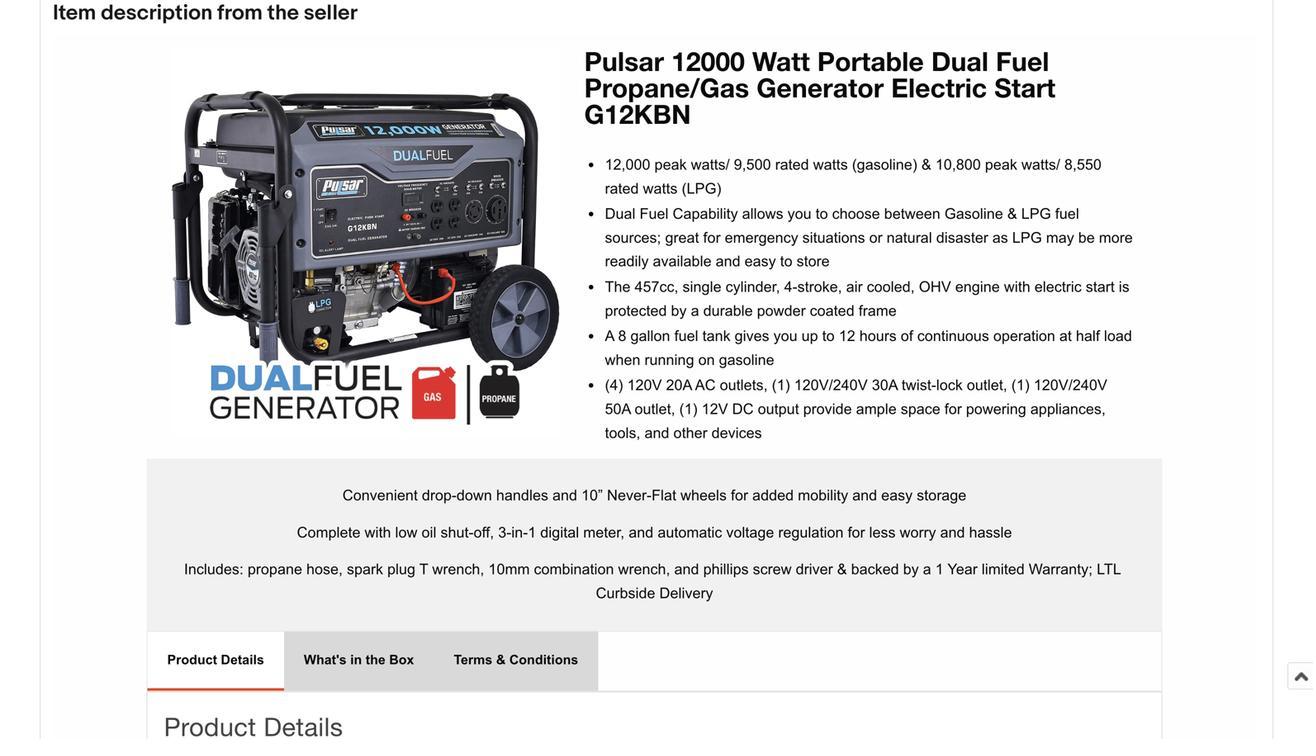 Task type: locate. For each thing, give the bounding box(es) containing it.
item
[[53, 0, 96, 26]]

description
[[101, 0, 213, 26]]

from
[[217, 0, 263, 26]]

seller
[[304, 0, 358, 26]]



Task type: vqa. For each thing, say whether or not it's contained in the screenshot.
the Hi
no



Task type: describe. For each thing, give the bounding box(es) containing it.
the
[[267, 0, 299, 26]]

item description from the seller
[[53, 0, 358, 26]]



